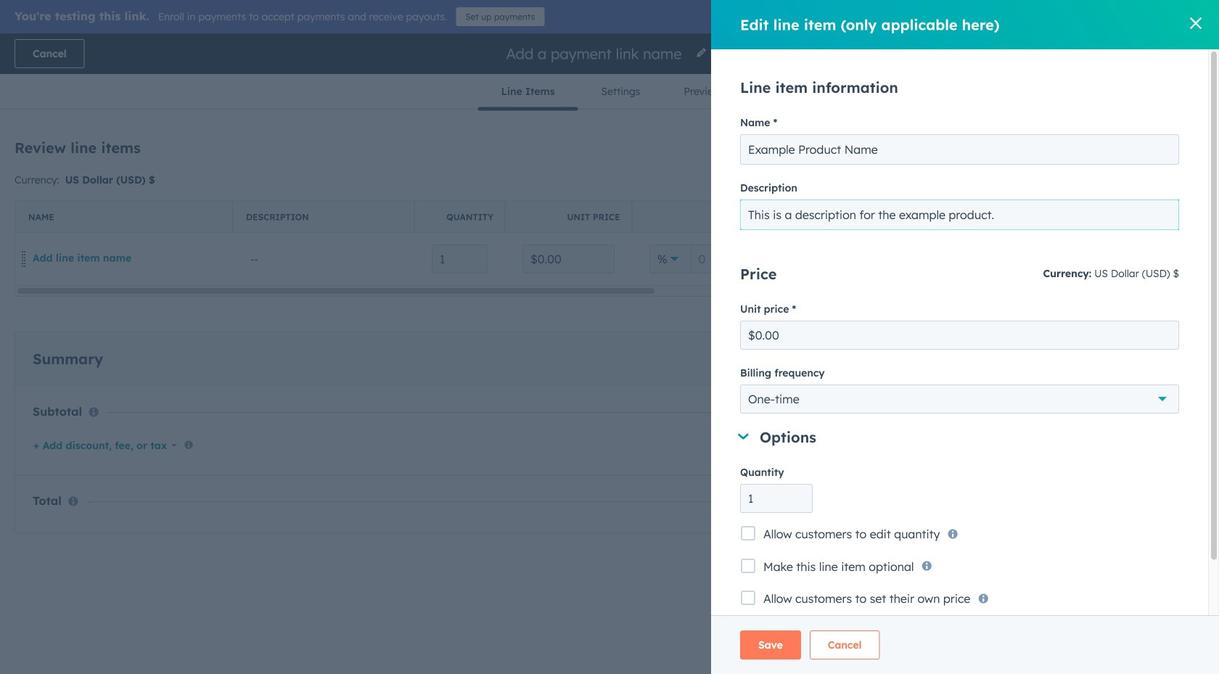 Task type: describe. For each thing, give the bounding box(es) containing it.
navigation inside page section element
[[478, 74, 742, 110]]

caret image
[[738, 434, 749, 440]]

press to sort. image for fifth 'press to sort.' element from the right
[[697, 193, 702, 203]]

1 press to sort. image from the left
[[109, 193, 114, 203]]

2 press to sort. element from the left
[[404, 193, 410, 205]]

1 press to sort. element from the left
[[109, 193, 114, 205]]

2 dialog from the left
[[712, 0, 1220, 675]]

3 press to sort. element from the left
[[582, 193, 587, 205]]

5 press to sort. image from the left
[[1045, 193, 1050, 203]]

press to sort. image for third 'press to sort.' element from the right
[[964, 193, 969, 203]]

Add a payment link name field
[[505, 44, 687, 64]]

4 press to sort. element from the left
[[697, 193, 702, 205]]

5 press to sort. element from the left
[[794, 193, 799, 205]]



Task type: locate. For each thing, give the bounding box(es) containing it.
page section element
[[0, 33, 1220, 110]]

7 press to sort. element from the left
[[1045, 193, 1050, 205]]

3 press to sort. image from the left
[[582, 193, 587, 203]]

pagination navigation
[[493, 286, 625, 305]]

6 press to sort. element from the left
[[964, 193, 969, 205]]

0 text field
[[691, 245, 797, 274]]

0 horizontal spatial press to sort. image
[[697, 193, 702, 203]]

press to sort. image
[[697, 193, 702, 203], [964, 193, 969, 203], [1132, 193, 1138, 203]]

dialog
[[0, 0, 1220, 675], [712, 0, 1220, 675]]

Search search field
[[35, 139, 325, 168]]

2 horizontal spatial press to sort. image
[[1132, 193, 1138, 203]]

navigation
[[478, 74, 742, 110]]

column header
[[228, 183, 343, 215], [15, 201, 234, 233], [233, 201, 415, 233], [415, 201, 506, 233], [505, 201, 633, 233], [633, 201, 815, 233], [814, 201, 931, 233], [930, 201, 1149, 233], [1148, 201, 1220, 233]]

8 press to sort. element from the left
[[1132, 193, 1138, 205]]

None text field
[[741, 134, 1180, 165], [741, 321, 1180, 350], [741, 484, 813, 513], [741, 134, 1180, 165], [741, 321, 1180, 350], [741, 484, 813, 513]]

press to sort. image
[[109, 193, 114, 203], [404, 193, 410, 203], [582, 193, 587, 203], [794, 193, 799, 203], [1045, 193, 1050, 203]]

2 press to sort. image from the left
[[964, 193, 969, 203]]

press to sort. element
[[109, 193, 114, 205], [404, 193, 410, 205], [582, 193, 587, 205], [697, 193, 702, 205], [794, 193, 799, 205], [964, 193, 969, 205], [1045, 193, 1050, 205], [1132, 193, 1138, 205]]

close image
[[1191, 17, 1203, 29]]

3 press to sort. image from the left
[[1132, 193, 1138, 203]]

2 press to sort. image from the left
[[404, 193, 410, 203]]

press to sort. image for 8th 'press to sort.' element from left
[[1132, 193, 1138, 203]]

None text field
[[741, 200, 1180, 230], [432, 245, 488, 274], [523, 245, 615, 274], [741, 200, 1180, 230], [432, 245, 488, 274], [523, 245, 615, 274]]

1 horizontal spatial press to sort. image
[[964, 193, 969, 203]]

1 dialog from the left
[[0, 0, 1220, 675]]

4 press to sort. image from the left
[[794, 193, 799, 203]]

1 press to sort. image from the left
[[697, 193, 702, 203]]



Task type: vqa. For each thing, say whether or not it's contained in the screenshot.
the rightmost Greg Robinson button
no



